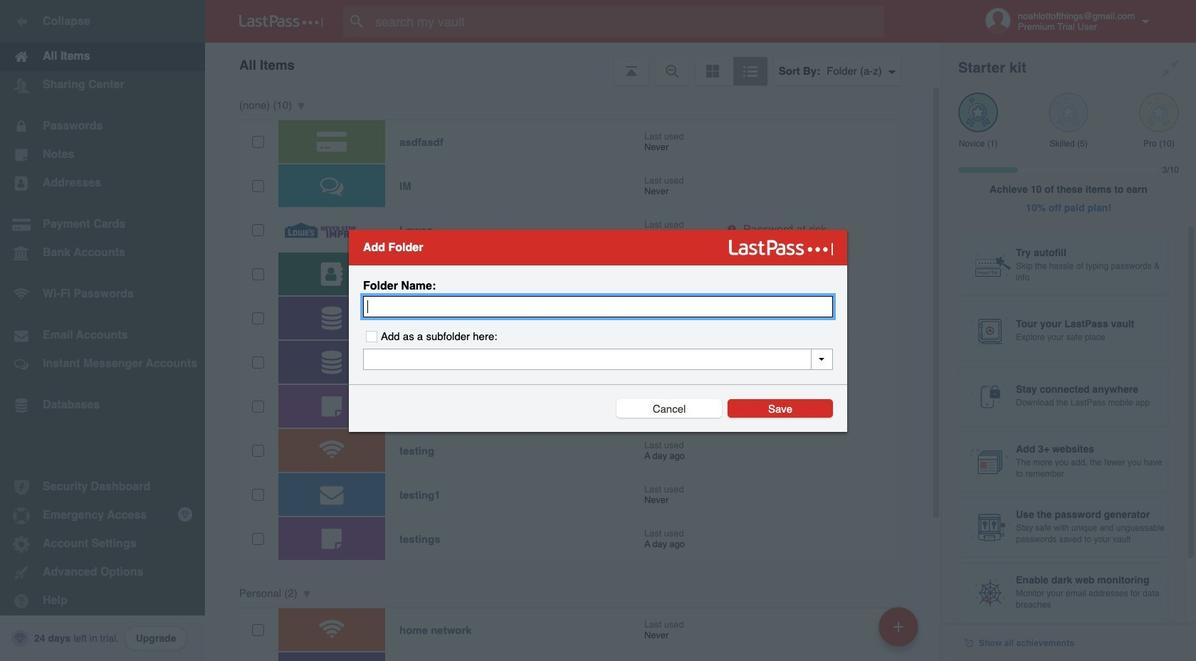 Task type: locate. For each thing, give the bounding box(es) containing it.
Search search field
[[343, 6, 912, 37]]

dialog
[[349, 230, 847, 432]]

None text field
[[363, 296, 833, 317]]

search my vault text field
[[343, 6, 912, 37]]



Task type: describe. For each thing, give the bounding box(es) containing it.
vault options navigation
[[205, 43, 941, 85]]

main navigation navigation
[[0, 0, 205, 661]]

new item navigation
[[874, 603, 927, 661]]

new item image
[[894, 622, 904, 632]]

lastpass image
[[239, 15, 323, 28]]



Task type: vqa. For each thing, say whether or not it's contained in the screenshot.
New item element
no



